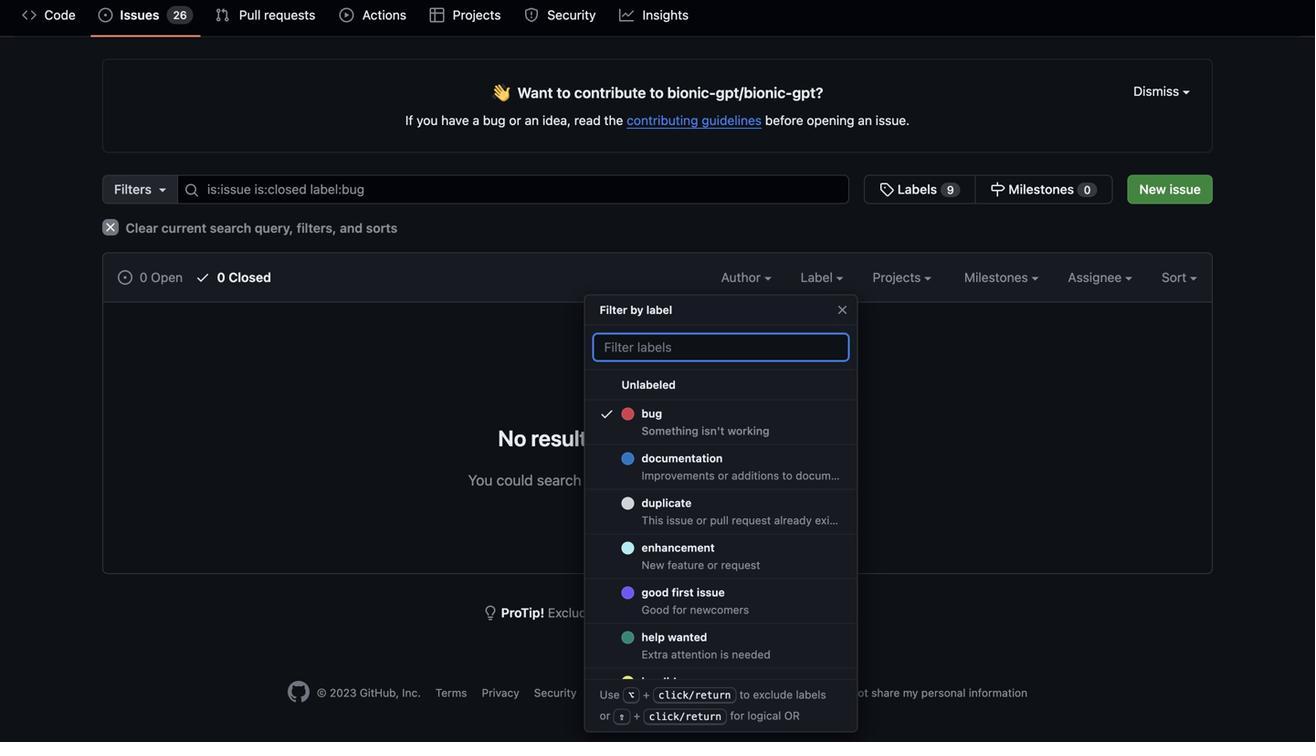 Task type: describe. For each thing, give the bounding box(es) containing it.
insights
[[643, 7, 689, 22]]

all of github link
[[586, 472, 668, 489]]

something
[[642, 425, 699, 438]]

new issue
[[1140, 182, 1202, 197]]

improvements
[[642, 470, 715, 483]]

matched
[[603, 426, 691, 451]]

good
[[642, 604, 670, 617]]

personal
[[922, 687, 966, 700]]

contact
[[680, 687, 721, 700]]

milestones for milestones 0
[[1009, 182, 1075, 197]]

exclude
[[548, 606, 594, 621]]

have
[[442, 113, 469, 128]]

clear current search query, filters, and sorts
[[122, 221, 398, 236]]

table image
[[430, 8, 444, 22]]

open
[[151, 270, 183, 285]]

bug for a
[[483, 113, 506, 128]]

0 closed link
[[196, 268, 271, 287]]

0 vertical spatial security
[[548, 7, 596, 22]]

request inside enhancement new feature or request
[[722, 559, 761, 572]]

protip!
[[501, 606, 545, 621]]

help wanted extra attention is needed
[[642, 631, 771, 662]]

clear current search query, filters, and sorts link
[[102, 219, 398, 236]]

my
[[904, 687, 919, 700]]

graph image
[[620, 8, 634, 22]]

1 horizontal spatial an
[[711, 472, 727, 489]]

terms link
[[436, 687, 467, 700]]

label
[[801, 270, 837, 285]]

use ⌥ + click/return to exclude labels or ⇧ + click/return for logical or
[[600, 689, 827, 723]]

label button
[[801, 268, 844, 287]]

newcomers
[[690, 604, 750, 617]]

1 vertical spatial security link
[[534, 687, 577, 700]]

new inside enhancement new feature or request
[[642, 559, 665, 572]]

or inside "documentation improvements or additions to documentation"
[[718, 470, 729, 483]]

before
[[766, 113, 804, 128]]

invalid link
[[585, 669, 858, 714]]

for inside good first issue good for newcomers
[[673, 604, 687, 617]]

Issues search field
[[177, 175, 850, 204]]

or down 👋 at the top left of page
[[509, 113, 522, 128]]

if you have a bug or an idea, read the contributing guidelines before opening an issue.
[[406, 113, 910, 128]]

you could search all of github or try an advanced search .
[[468, 472, 848, 489]]

git pull request image
[[215, 8, 230, 22]]

working
[[728, 425, 770, 438]]

0 vertical spatial security link
[[517, 1, 605, 29]]

your
[[696, 426, 740, 451]]

manage cookies button
[[736, 685, 820, 702]]

tag image
[[880, 182, 895, 197]]

light bulb image
[[483, 606, 498, 621]]

new issue link
[[1128, 175, 1214, 204]]

query,
[[255, 221, 294, 236]]

issue element
[[865, 175, 1114, 204]]

manage cookies
[[736, 687, 820, 700]]

👋 want to contribute to bionic-gpt/bionic-gpt?
[[492, 81, 824, 106]]

milestones button
[[965, 268, 1039, 287]]

milestones for milestones
[[965, 270, 1032, 285]]

for inside use ⌥ + click/return to exclude labels or ⇧ + click/return for logical or
[[731, 710, 745, 723]]

invalid
[[642, 676, 677, 689]]

⌥
[[629, 691, 635, 702]]

labeled
[[664, 606, 706, 621]]

of
[[604, 472, 617, 489]]

or inside duplicate this issue or pull request already exists
[[697, 514, 707, 527]]

2023
[[330, 687, 357, 700]]

homepage image
[[288, 682, 310, 704]]

bug inside bug something isn't working
[[642, 408, 663, 420]]

feature
[[668, 559, 705, 572]]

actions
[[363, 7, 407, 22]]

read
[[575, 113, 601, 128]]

guidelines
[[702, 113, 762, 128]]

0 vertical spatial projects
[[453, 7, 501, 22]]

share
[[872, 687, 900, 700]]

first
[[672, 587, 694, 599]]

not
[[852, 687, 869, 700]]

bug something isn't working
[[642, 408, 770, 438]]

close menu image
[[836, 303, 850, 318]]

all
[[586, 472, 600, 489]]

enhancement new feature or request
[[642, 542, 761, 572]]

sorts
[[366, 221, 398, 236]]

docs link
[[639, 687, 666, 700]]

bug for labeled
[[714, 608, 733, 621]]

issue for good first issue good for newcomers
[[697, 587, 725, 599]]

contributing
[[627, 113, 699, 128]]

unlabeled
[[622, 379, 676, 392]]

or left try
[[672, 472, 685, 489]]

1 vertical spatial +
[[634, 710, 641, 723]]

1 vertical spatial security
[[534, 687, 577, 700]]

by
[[631, 304, 644, 317]]

logical
[[748, 710, 782, 723]]

status link
[[592, 687, 625, 700]]

search for all
[[537, 472, 582, 489]]

requests
[[264, 7, 316, 22]]

everything
[[598, 606, 660, 621]]

issue opened image for no results matched your search.
[[647, 376, 669, 398]]

could
[[497, 472, 533, 489]]

do
[[834, 687, 849, 700]]

protip! exclude everything labeled bug with
[[501, 606, 769, 621]]

shield image
[[524, 8, 539, 22]]

use
[[600, 689, 620, 702]]

closed
[[229, 270, 271, 285]]

duplicate
[[642, 497, 692, 510]]

Search all issues text field
[[177, 175, 850, 204]]



Task type: vqa. For each thing, say whether or not it's contained in the screenshot.


Task type: locate. For each thing, give the bounding box(es) containing it.
needed
[[732, 649, 771, 662]]

check image for unlabeled link
[[600, 407, 615, 422]]

github,
[[360, 687, 399, 700]]

for down 'first'
[[673, 604, 687, 617]]

bug right a
[[483, 113, 506, 128]]

0 horizontal spatial an
[[525, 113, 539, 128]]

0 vertical spatial check image
[[196, 270, 210, 285]]

x image
[[102, 219, 119, 236]]

author button
[[722, 268, 772, 287]]

check image right open at the top
[[196, 270, 210, 285]]

1 horizontal spatial 0
[[217, 270, 225, 285]]

1 horizontal spatial projects
[[873, 270, 925, 285]]

issue inside good first issue good for newcomers
[[697, 587, 725, 599]]

1 horizontal spatial check image
[[600, 407, 615, 422]]

github
[[621, 472, 668, 489]]

1 horizontal spatial search
[[537, 472, 582, 489]]

gpt/bionic-
[[716, 84, 793, 101]]

play image
[[339, 8, 354, 22]]

1 vertical spatial projects
[[873, 270, 925, 285]]

documentation up improvements
[[642, 452, 723, 465]]

0 vertical spatial +
[[643, 689, 650, 702]]

label
[[647, 304, 673, 317]]

0 vertical spatial issue
[[1170, 182, 1202, 197]]

issue up sort popup button
[[1170, 182, 1202, 197]]

you
[[468, 472, 493, 489]]

privacy
[[482, 687, 520, 700]]

1 vertical spatial click/return
[[649, 712, 722, 723]]

.
[[844, 472, 848, 489]]

request inside duplicate this issue or pull request already exists
[[732, 514, 772, 527]]

2 vertical spatial issue
[[697, 587, 725, 599]]

none search field containing filters
[[102, 175, 1114, 204]]

isn't
[[702, 425, 725, 438]]

1 vertical spatial check image
[[600, 407, 615, 422]]

a
[[473, 113, 480, 128]]

dismiss button
[[1134, 82, 1191, 101]]

triangle down image
[[155, 182, 170, 197]]

new up sort
[[1140, 182, 1167, 197]]

click/return down the contact
[[649, 712, 722, 723]]

issue up newcomers
[[697, 587, 725, 599]]

1 horizontal spatial +
[[643, 689, 650, 702]]

issue opened image
[[118, 270, 133, 285]]

0 horizontal spatial new
[[642, 559, 665, 572]]

or inside use ⌥ + click/return to exclude labels or ⇧ + click/return for logical or
[[600, 710, 611, 723]]

duplicate this issue or pull request already exists
[[642, 497, 845, 527]]

0 closed
[[214, 270, 271, 285]]

assignee
[[1069, 270, 1126, 285]]

1 horizontal spatial issue opened image
[[647, 376, 669, 398]]

0 left closed
[[217, 270, 225, 285]]

code image
[[22, 8, 37, 22]]

1 vertical spatial documentation
[[796, 470, 874, 483]]

© 2023 github, inc.
[[317, 687, 421, 700]]

an left "idea,"
[[525, 113, 539, 128]]

labels
[[898, 182, 938, 197]]

if
[[406, 113, 413, 128]]

0 vertical spatial documentation
[[642, 452, 723, 465]]

issue inside duplicate this issue or pull request already exists
[[667, 514, 694, 527]]

assignee button
[[1069, 268, 1133, 287]]

0 horizontal spatial issue opened image
[[98, 8, 113, 22]]

bug left with
[[714, 608, 733, 621]]

documentation improvements or additions to documentation
[[642, 452, 874, 483]]

documentation up exists
[[796, 470, 874, 483]]

or right feature
[[708, 559, 718, 572]]

advanced search link
[[731, 472, 844, 489]]

wanted
[[668, 631, 708, 644]]

1 horizontal spatial bug
[[642, 408, 663, 420]]

contact link
[[680, 687, 721, 700]]

good
[[642, 587, 669, 599]]

request up with
[[722, 559, 761, 572]]

26
[[173, 9, 187, 21]]

search image
[[185, 183, 199, 198]]

0 vertical spatial bug
[[483, 113, 506, 128]]

request right pull on the right bottom of page
[[732, 514, 772, 527]]

to left exclude
[[740, 689, 750, 702]]

an left the issue.
[[858, 113, 873, 128]]

check image for 0 open link
[[196, 270, 210, 285]]

to for documentation
[[783, 470, 793, 483]]

do not share my personal information button
[[834, 685, 1028, 702]]

the
[[605, 113, 624, 128]]

pull requests link
[[208, 1, 325, 29]]

1 vertical spatial request
[[722, 559, 761, 572]]

documentation
[[642, 452, 723, 465], [796, 470, 874, 483]]

issue opened image
[[98, 8, 113, 22], [647, 376, 669, 398]]

or inside enhancement new feature or request
[[708, 559, 718, 572]]

to inside "documentation improvements or additions to documentation"
[[783, 470, 793, 483]]

0 horizontal spatial search
[[210, 221, 251, 236]]

None search field
[[102, 175, 1114, 204]]

milestone image
[[991, 182, 1006, 197]]

1 horizontal spatial documentation
[[796, 470, 874, 483]]

check image inside 0 closed link
[[196, 270, 210, 285]]

search left all
[[537, 472, 582, 489]]

extra
[[642, 649, 669, 662]]

or left pull on the right bottom of page
[[697, 514, 707, 527]]

information
[[969, 687, 1028, 700]]

labels
[[796, 689, 827, 702]]

milestones inside popup button
[[965, 270, 1032, 285]]

terms
[[436, 687, 467, 700]]

1 vertical spatial new
[[642, 559, 665, 572]]

2 horizontal spatial issue
[[1170, 182, 1202, 197]]

try
[[689, 472, 707, 489]]

to for 👋
[[650, 84, 664, 101]]

0 horizontal spatial projects
[[453, 7, 501, 22]]

issue opened image up something
[[647, 376, 669, 398]]

0 vertical spatial for
[[673, 604, 687, 617]]

0 horizontal spatial check image
[[196, 270, 210, 285]]

1 horizontal spatial for
[[731, 710, 745, 723]]

2 vertical spatial bug
[[714, 608, 733, 621]]

check image up matched
[[600, 407, 615, 422]]

issue down "duplicate"
[[667, 514, 694, 527]]

code link
[[15, 1, 83, 29]]

privacy link
[[482, 687, 520, 700]]

+ right ⇧
[[634, 710, 641, 723]]

0 left new issue link
[[1084, 184, 1092, 196]]

0 vertical spatial click/return
[[659, 691, 731, 702]]

new
[[1140, 182, 1167, 197], [642, 559, 665, 572]]

bionic-
[[668, 84, 716, 101]]

filters button
[[102, 175, 178, 204]]

0 horizontal spatial issue
[[667, 514, 694, 527]]

projects
[[453, 7, 501, 22], [873, 270, 925, 285]]

cookies
[[780, 687, 820, 700]]

already
[[775, 514, 813, 527]]

search for query,
[[210, 221, 251, 236]]

or
[[509, 113, 522, 128], [718, 470, 729, 483], [672, 472, 685, 489], [697, 514, 707, 527], [708, 559, 718, 572], [600, 710, 611, 723]]

to for use
[[740, 689, 750, 702]]

2 horizontal spatial 0
[[1084, 184, 1092, 196]]

milestones inside 'issue' element
[[1009, 182, 1075, 197]]

milestones right milestone image
[[1009, 182, 1075, 197]]

2 horizontal spatial an
[[858, 113, 873, 128]]

0 vertical spatial new
[[1140, 182, 1167, 197]]

sort button
[[1162, 268, 1198, 287]]

2 horizontal spatial search
[[799, 472, 844, 489]]

Filter labels text field
[[593, 333, 850, 362]]

projects right table icon
[[453, 7, 501, 22]]

search up exists
[[799, 472, 844, 489]]

opening
[[807, 113, 855, 128]]

no
[[498, 426, 527, 451]]

0 for 0 closed
[[217, 270, 225, 285]]

issues
[[120, 7, 159, 22]]

1 vertical spatial milestones
[[965, 270, 1032, 285]]

0 vertical spatial issue opened image
[[98, 8, 113, 22]]

to right want
[[557, 84, 571, 101]]

0
[[1084, 184, 1092, 196], [140, 270, 148, 285], [217, 270, 225, 285]]

2 horizontal spatial bug
[[714, 608, 733, 621]]

actions link
[[332, 1, 415, 29]]

new up good
[[642, 559, 665, 572]]

projects inside popup button
[[873, 270, 925, 285]]

gpt?
[[793, 84, 824, 101]]

for left logical
[[731, 710, 745, 723]]

⇧
[[619, 712, 625, 723]]

issue opened image left issues
[[98, 8, 113, 22]]

0 vertical spatial request
[[732, 514, 772, 527]]

1 horizontal spatial new
[[1140, 182, 1167, 197]]

1 horizontal spatial issue
[[697, 587, 725, 599]]

to right additions on the bottom right
[[783, 470, 793, 483]]

dismiss
[[1134, 84, 1183, 99]]

an right try
[[711, 472, 727, 489]]

0 horizontal spatial for
[[673, 604, 687, 617]]

exists
[[816, 514, 845, 527]]

0 horizontal spatial documentation
[[642, 452, 723, 465]]

or right try
[[718, 470, 729, 483]]

an
[[525, 113, 539, 128], [858, 113, 873, 128], [711, 472, 727, 489]]

security left status
[[534, 687, 577, 700]]

to up if you have a bug or an idea, read the contributing guidelines before opening an issue.
[[650, 84, 664, 101]]

click/return down invalid
[[659, 691, 731, 702]]

+ right ⌥
[[643, 689, 650, 702]]

0 horizontal spatial bug
[[483, 113, 506, 128]]

filter by label
[[600, 304, 673, 317]]

0 for 0 open
[[140, 270, 148, 285]]

issue for duplicate this issue or pull request already exists
[[667, 514, 694, 527]]

filters
[[114, 182, 152, 197]]

security right shield icon
[[548, 7, 596, 22]]

current
[[161, 221, 207, 236]]

insights link
[[612, 1, 698, 29]]

check image
[[196, 270, 210, 285], [600, 407, 615, 422]]

results
[[531, 426, 599, 451]]

issue opened image for issues
[[98, 8, 113, 22]]

issue
[[1170, 182, 1202, 197], [667, 514, 694, 527], [697, 587, 725, 599]]

bug up something
[[642, 408, 663, 420]]

0 vertical spatial milestones
[[1009, 182, 1075, 197]]

to inside use ⌥ + click/return to exclude labels or ⇧ + click/return for logical or
[[740, 689, 750, 702]]

pull
[[711, 514, 729, 527]]

0 horizontal spatial 0
[[140, 270, 148, 285]]

additions
[[732, 470, 780, 483]]

1 vertical spatial for
[[731, 710, 745, 723]]

bug inside protip! exclude everything labeled bug with
[[714, 608, 733, 621]]

0 horizontal spatial +
[[634, 710, 641, 723]]

1 vertical spatial issue
[[667, 514, 694, 527]]

security link left graph icon
[[517, 1, 605, 29]]

filters,
[[297, 221, 337, 236]]

pull
[[239, 7, 261, 22]]

search left query, at left
[[210, 221, 251, 236]]

security link left status
[[534, 687, 577, 700]]

this
[[642, 514, 664, 527]]

0 inside milestones 0
[[1084, 184, 1092, 196]]

0 right issue opened icon
[[140, 270, 148, 285]]

do not share my personal information
[[834, 687, 1028, 700]]

or left ⇧
[[600, 710, 611, 723]]

1 vertical spatial issue opened image
[[647, 376, 669, 398]]

security link
[[517, 1, 605, 29], [534, 687, 577, 700]]

projects right label popup button at the right
[[873, 270, 925, 285]]

enhancement
[[642, 542, 715, 555]]

1 vertical spatial bug
[[642, 408, 663, 420]]

help
[[642, 631, 665, 644]]

milestones down milestone image
[[965, 270, 1032, 285]]

is
[[721, 649, 729, 662]]



